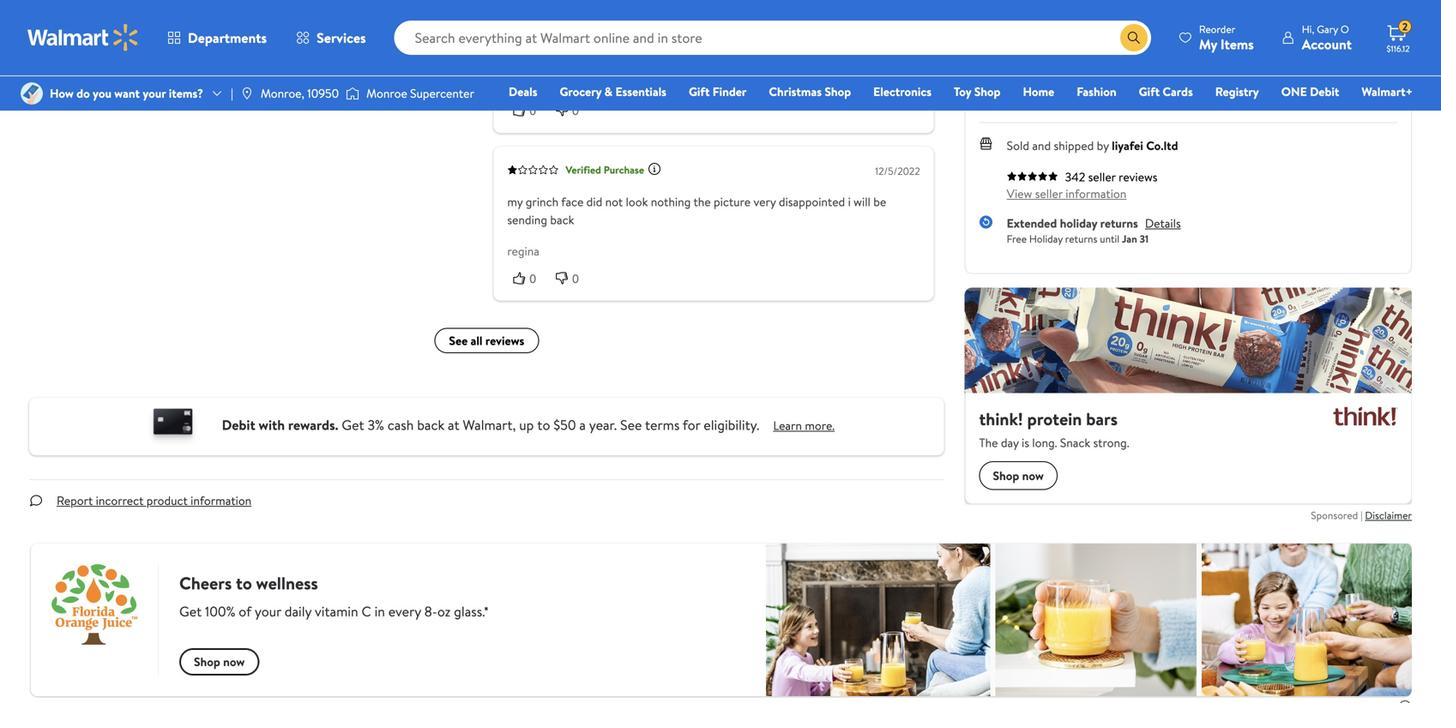 Task type: vqa. For each thing, say whether or not it's contained in the screenshot.
snuggles
no



Task type: locate. For each thing, give the bounding box(es) containing it.
a left toy
[[684, 39, 690, 56]]

0 horizontal spatial available
[[1179, 34, 1217, 49]]

extended
[[1007, 215, 1057, 231]]

with right come
[[581, 39, 603, 56]]

free down 'shipping'
[[1037, 48, 1057, 62]]

cute,
[[286, 0, 313, 16]]

 image
[[21, 82, 43, 105], [346, 85, 360, 102], [240, 87, 254, 100]]

2 vertical spatial the
[[694, 193, 711, 210]]

pickup
[[1171, 18, 1206, 35]]

2 available from the left
[[1321, 34, 1359, 49]]

gift left cards
[[1139, 83, 1160, 100]]

1 vertical spatial reviews
[[485, 333, 524, 349]]

1 horizontal spatial the
[[606, 39, 623, 56]]

registry link
[[1208, 82, 1267, 101]]

1 horizontal spatial debit
[[1310, 83, 1339, 100]]

is down in
[[208, 17, 216, 34]]

1 horizontal spatial it
[[437, 0, 445, 16]]

seller
[[1088, 168, 1116, 185], [1035, 185, 1063, 202]]

0 horizontal spatial not
[[1160, 34, 1177, 49]]

1 not from the left
[[1160, 34, 1177, 49]]

returns left the 31
[[1100, 215, 1138, 231]]

0 horizontal spatial and
[[121, 17, 140, 34]]

incorrect
[[96, 493, 144, 509]]

rewards.
[[288, 416, 338, 435]]

very up stuffed
[[105, 0, 127, 16]]

0 button down face
[[550, 270, 593, 287]]

delivery for not
[[1308, 18, 1352, 35]]

christmas
[[769, 83, 822, 100]]

1 horizontal spatial very
[[336, 0, 358, 16]]

0 vertical spatial back
[[550, 211, 574, 228]]

1 horizontal spatial reviews
[[1119, 168, 1158, 185]]

0 button down the deals link
[[507, 102, 550, 119]]

2 horizontal spatial the
[[694, 193, 711, 210]]

learn more.
[[773, 418, 835, 434]]

one debit card image
[[139, 405, 208, 449]]

2 horizontal spatial  image
[[346, 85, 360, 102]]

free
[[1037, 48, 1057, 62], [1007, 231, 1027, 246]]

year.
[[589, 416, 617, 435]]

debit right "one debit card" image
[[222, 416, 255, 435]]

3%
[[368, 416, 384, 435]]

1 horizontal spatial to
[[1025, 84, 1037, 101]]

0 horizontal spatial the
[[142, 17, 160, 34]]

information inside button
[[191, 493, 252, 509]]

10950
[[1090, 84, 1122, 101], [307, 85, 339, 102]]

reviews down liyafei
[[1119, 168, 1158, 185]]

 image for monroe supercenter
[[346, 85, 360, 102]]

0 button left your
[[89, 76, 132, 93]]

report
[[57, 493, 93, 509]]

free left holiday
[[1007, 231, 1027, 246]]

shop
[[825, 83, 851, 100], [974, 83, 1001, 100]]

hi,
[[1302, 22, 1315, 36]]

1 horizontal spatial delivery
[[1308, 18, 1352, 35]]

do
[[76, 85, 90, 102]]

sending
[[507, 211, 547, 228]]

1 horizontal spatial available
[[1321, 34, 1359, 49]]

home link
[[1015, 82, 1062, 101]]

&
[[604, 83, 613, 100]]

0 horizontal spatial back
[[417, 416, 445, 435]]

is up stuffed
[[95, 0, 102, 16]]

1 10950 from the left
[[1090, 84, 1122, 101]]

small
[[130, 0, 157, 16]]

finder
[[713, 83, 747, 100]]

back
[[550, 211, 574, 228], [417, 416, 445, 435]]

monroe
[[366, 85, 407, 102]]

gift inside "link"
[[689, 83, 710, 100]]

it right the hand.
[[265, 0, 273, 16]]

in
[[200, 0, 210, 16]]

0 vertical spatial delivery
[[1308, 18, 1352, 35]]

walmart+
[[1362, 83, 1413, 100]]

christmas shop
[[769, 83, 851, 100]]

to
[[1025, 84, 1037, 101], [537, 416, 550, 435]]

supercenter
[[410, 85, 474, 102]]

0 vertical spatial see
[[449, 333, 468, 349]]

seller for view
[[1035, 185, 1063, 202]]

disclaimer button
[[1365, 508, 1412, 523]]

but
[[315, 0, 333, 16]]

available inside pickup not available
[[1179, 34, 1217, 49]]

not
[[1160, 34, 1177, 49], [1301, 34, 1319, 49]]

0 down grocery
[[572, 104, 579, 117]]

 image left monroe
[[346, 85, 360, 102]]

0 left do
[[69, 78, 75, 92]]

gift left finder
[[689, 83, 710, 100]]

see left all
[[449, 333, 468, 349]]

1 horizontal spatial seller
[[1088, 168, 1116, 185]]

1 horizontal spatial  image
[[240, 87, 254, 100]]

disappointed
[[779, 193, 845, 210]]

0 horizontal spatial seller
[[1035, 185, 1063, 202]]

reviews
[[1119, 168, 1158, 185], [485, 333, 524, 349]]

1 vertical spatial information
[[191, 493, 252, 509]]

with left rewards.
[[259, 416, 285, 435]]

0 down regina
[[530, 272, 536, 285]]

1 horizontal spatial monroe,
[[1043, 84, 1087, 101]]

0 vertical spatial with
[[581, 39, 603, 56]]

see all reviews
[[449, 333, 524, 349]]

not inside delivery not available
[[1301, 34, 1319, 49]]

0 horizontal spatial information
[[191, 493, 252, 509]]

| left disclaimer button
[[1361, 508, 1363, 523]]

seller down '4.807 stars out of 5, based on 342 seller reviews' element
[[1035, 185, 1063, 202]]

1 monroe, from the left
[[1043, 84, 1087, 101]]

by
[[1097, 137, 1109, 154]]

co.ltd
[[1146, 137, 1178, 154]]

0 horizontal spatial delivery
[[979, 84, 1023, 101]]

debit right one
[[1310, 83, 1339, 100]]

0 horizontal spatial 10950
[[307, 85, 339, 102]]

1 horizontal spatial a
[[684, 39, 690, 56]]

not for pickup
[[1160, 34, 1177, 49]]

1 vertical spatial to
[[537, 416, 550, 435]]

shop right 'toy' in the right of the page
[[974, 83, 1001, 100]]

see
[[449, 333, 468, 349], [620, 416, 642, 435]]

delivery inside delivery not available
[[1308, 18, 1352, 35]]

0 horizontal spatial reviews
[[485, 333, 524, 349]]

to right the up at the left of page
[[537, 416, 550, 435]]

1 vertical spatial a
[[579, 416, 586, 435]]

monroe supercenter
[[366, 85, 474, 102]]

1 vertical spatial with
[[259, 416, 285, 435]]

0 horizontal spatial it
[[265, 0, 273, 16]]

and left fits
[[159, 0, 178, 16]]

deals
[[509, 83, 537, 100]]

2 monroe, from the left
[[261, 85, 304, 102]]

1 horizontal spatial see
[[620, 416, 642, 435]]

get
[[342, 416, 364, 435]]

it right made.
[[437, 0, 445, 16]]

information
[[1066, 185, 1127, 202], [191, 493, 252, 509]]

it
[[265, 0, 273, 16], [437, 0, 445, 16]]

debit with rewards. get 3% cash back at walmart, up to $50 a year. see terms for eligibility.
[[222, 416, 760, 435]]

0 horizontal spatial gift
[[689, 83, 710, 100]]

shop for toy shop
[[974, 83, 1001, 100]]

view seller information link
[[1007, 185, 1127, 202]]

0 button down regina
[[507, 270, 550, 287]]

available for delivery
[[1321, 34, 1359, 49]]

not inside pickup not available
[[1160, 34, 1177, 49]]

electronics
[[873, 83, 932, 100]]

1 shop from the left
[[825, 83, 851, 100]]

1 horizontal spatial 10950
[[1090, 84, 1122, 101]]

1 horizontal spatial with
[[581, 39, 603, 56]]

0 down the deals link
[[530, 104, 536, 117]]

extended holiday returns details free holiday returns until jan 31
[[1007, 215, 1181, 246]]

2 horizontal spatial very
[[754, 193, 776, 210]]

walmart image
[[27, 24, 139, 51]]

0 for 0 button under ruth
[[69, 78, 75, 92]]

0 horizontal spatial  image
[[21, 82, 43, 105]]

2 horizontal spatial and
[[1032, 137, 1051, 154]]

will
[[854, 193, 871, 210]]

holiday
[[1060, 215, 1097, 231]]

back left at
[[417, 416, 445, 435]]

0 vertical spatial information
[[1066, 185, 1127, 202]]

1 available from the left
[[1179, 34, 1217, 49]]

0 horizontal spatial with
[[259, 416, 285, 435]]

it
[[507, 39, 515, 56]]

back down face
[[550, 211, 574, 228]]

0 horizontal spatial throw
[[526, 11, 561, 29]]

1 horizontal spatial |
[[1361, 508, 1363, 523]]

it didn't come with the throw only a toy plush
[[507, 39, 740, 56]]

fashion link
[[1069, 82, 1124, 101]]

0 right do
[[111, 78, 118, 92]]

delivery
[[1308, 18, 1352, 35], [979, 84, 1023, 101]]

1 horizontal spatial gift
[[1139, 83, 1160, 100]]

0 horizontal spatial very
[[105, 0, 127, 16]]

information up holiday
[[1066, 185, 1127, 202]]

material
[[163, 17, 205, 34]]

seller for 342
[[1088, 168, 1116, 185]]

reviews right all
[[485, 333, 524, 349]]

is right made.
[[448, 0, 455, 16]]

the left picture
[[694, 193, 711, 210]]

available inside delivery not available
[[1321, 34, 1359, 49]]

terrible.
[[218, 17, 259, 34]]

one
[[1281, 83, 1307, 100]]

the
[[46, 0, 65, 16]]

0 vertical spatial and
[[159, 0, 178, 16]]

sold
[[1007, 137, 1029, 154]]

1 gift from the left
[[689, 83, 710, 100]]

0 horizontal spatial shop
[[825, 83, 851, 100]]

 image left monroe, 10950 on the left of page
[[240, 87, 254, 100]]

one
[[213, 0, 232, 16]]

and
[[159, 0, 178, 16], [121, 17, 140, 34], [1032, 137, 1051, 154]]

1 horizontal spatial free
[[1037, 48, 1057, 62]]

very right but
[[336, 0, 358, 16]]

very right picture
[[754, 193, 776, 210]]

all
[[471, 333, 483, 349]]

returns left until
[[1065, 231, 1098, 246]]

1 horizontal spatial not
[[1301, 34, 1319, 49]]

| right items?
[[231, 85, 233, 102]]

1 horizontal spatial and
[[159, 0, 178, 16]]

throw
[[526, 11, 561, 29], [626, 39, 657, 56]]

seller right 342
[[1088, 168, 1116, 185]]

0 horizontal spatial debit
[[222, 416, 255, 435]]

to left monroe, 10950 button
[[1025, 84, 1037, 101]]

1 vertical spatial |
[[1361, 508, 1363, 523]]

1 horizontal spatial shop
[[974, 83, 1001, 100]]

0 horizontal spatial to
[[537, 416, 550, 435]]

didn't
[[518, 39, 547, 56]]

0 vertical spatial a
[[684, 39, 690, 56]]

0 vertical spatial the
[[142, 17, 160, 34]]

reviews for 342 seller reviews
[[1119, 168, 1158, 185]]

very
[[105, 0, 127, 16], [336, 0, 358, 16], [754, 193, 776, 210]]

0 button down grocery
[[550, 102, 593, 119]]

0 down face
[[572, 272, 579, 285]]

see inside see all reviews link
[[449, 333, 468, 349]]

information right product at bottom left
[[191, 493, 252, 509]]

registry
[[1215, 83, 1259, 100]]

31
[[1140, 231, 1149, 246]]

and right the sold
[[1032, 137, 1051, 154]]

walmart
[[551, 74, 588, 88]]

throw right no
[[526, 11, 561, 29]]

0 horizontal spatial see
[[449, 333, 468, 349]]

2 shop from the left
[[974, 83, 1001, 100]]

1 horizontal spatial back
[[550, 211, 574, 228]]

0 horizontal spatial monroe,
[[261, 85, 304, 102]]

sold and shipped by liyafei co.ltd
[[1007, 137, 1178, 154]]

gift finder link
[[681, 82, 754, 101]]

10950 down services dropdown button
[[307, 85, 339, 102]]

0 button
[[46, 76, 89, 93], [89, 76, 132, 93], [507, 102, 550, 119], [550, 102, 593, 119], [507, 270, 550, 287], [550, 270, 593, 287]]

1 vertical spatial back
[[417, 416, 445, 435]]

 image left how
[[21, 82, 43, 105]]

throw left only at left
[[626, 39, 657, 56]]

1 it from the left
[[265, 0, 273, 16]]

1 vertical spatial the
[[606, 39, 623, 56]]

reorder my items
[[1199, 22, 1254, 54]]

gift finder
[[689, 83, 747, 100]]

342
[[1065, 168, 1085, 185]]

0 vertical spatial throw
[[526, 11, 561, 29]]

0 horizontal spatial |
[[231, 85, 233, 102]]

0 vertical spatial to
[[1025, 84, 1037, 101]]

10950 up by
[[1090, 84, 1122, 101]]

shop right christmas
[[825, 83, 851, 100]]

1 vertical spatial free
[[1007, 231, 1027, 246]]

2 gift from the left
[[1139, 83, 1160, 100]]

barely
[[46, 17, 78, 34]]

ad disclaimer and feedback image
[[1398, 700, 1412, 703]]

1 vertical spatial throw
[[626, 39, 657, 56]]

the up the associate
[[606, 39, 623, 56]]

the down small
[[142, 17, 160, 34]]

more.
[[805, 418, 835, 434]]

0 horizontal spatial free
[[1007, 231, 1027, 246]]

a right $50
[[579, 416, 586, 435]]

verified purchase information image
[[648, 162, 661, 176]]

1 horizontal spatial throw
[[626, 39, 657, 56]]

and down small
[[121, 17, 140, 34]]

sponsored
[[1311, 508, 1358, 523]]

1 vertical spatial delivery
[[979, 84, 1023, 101]]

see right year.
[[620, 416, 642, 435]]

ruth
[[46, 49, 71, 66]]

2 not from the left
[[1301, 34, 1319, 49]]

0 vertical spatial reviews
[[1119, 168, 1158, 185]]



Task type: describe. For each thing, give the bounding box(es) containing it.
kathy
[[507, 71, 537, 87]]

my grinch face did not look nothing the picture very disappointed  i will be sending back
[[507, 193, 886, 228]]

0 for 0 button underneath regina
[[530, 272, 536, 285]]

eligibility.
[[704, 416, 760, 435]]

liyafei
[[1112, 137, 1143, 154]]

how do you want your items?
[[50, 85, 203, 102]]

o
[[1341, 22, 1349, 36]]

2 vertical spatial and
[[1032, 137, 1051, 154]]

cheaply
[[361, 0, 401, 16]]

gift for gift cards
[[1139, 83, 1160, 100]]

 image for how do you want your items?
[[21, 82, 43, 105]]

holiday
[[1029, 231, 1063, 246]]

nothing
[[651, 193, 691, 210]]

free inside extended holiday returns details free holiday returns until jan 31
[[1007, 231, 1027, 246]]

picture
[[714, 193, 751, 210]]

0 vertical spatial free
[[1037, 48, 1057, 62]]

0 vertical spatial debit
[[1310, 83, 1339, 100]]

2
[[1402, 19, 1408, 34]]

for
[[683, 416, 700, 435]]

jan
[[1122, 231, 1137, 246]]

report incorrect product information button
[[43, 481, 265, 522]]

items?
[[169, 85, 203, 102]]

sponsored | disclaimer
[[1311, 508, 1412, 523]]

toy
[[693, 39, 710, 56]]

deals link
[[501, 82, 545, 101]]

services
[[317, 28, 366, 47]]

grocery & essentials link
[[552, 82, 674, 101]]

4.807 stars out of 5, based on 342 seller reviews element
[[1007, 171, 1058, 181]]

until
[[1100, 231, 1120, 246]]

see all reviews link
[[434, 328, 539, 354]]

face
[[561, 193, 584, 210]]

one debit card  debit with rewards. get 3% cash back at walmart, up to $50 a year. see terms for eligibility. learn more. element
[[773, 417, 835, 435]]

gift cards link
[[1131, 82, 1201, 101]]

plush
[[712, 39, 740, 56]]

up
[[519, 416, 534, 435]]

 image for monroe, 10950
[[240, 87, 254, 100]]

1 horizontal spatial information
[[1066, 185, 1127, 202]]

is left cute,
[[276, 0, 284, 16]]

i
[[848, 193, 851, 210]]

reorder
[[1199, 22, 1236, 36]]

very inside my grinch face did not look nothing the picture very disappointed  i will be sending back
[[754, 193, 776, 210]]

0 for 0 button underneath the deals link
[[530, 104, 536, 117]]

product
[[147, 493, 188, 509]]

view seller information
[[1007, 185, 1127, 202]]

did
[[587, 193, 602, 210]]

report incorrect product information
[[57, 493, 252, 509]]

you
[[93, 85, 111, 102]]

shop for christmas shop
[[825, 83, 851, 100]]

gift for gift finder
[[689, 83, 710, 100]]

delivery to monroe, 10950
[[979, 84, 1122, 101]]

1 vertical spatial see
[[620, 416, 642, 435]]

purchase
[[604, 162, 644, 177]]

regina
[[507, 243, 540, 259]]

0 for 0 button on the left of your
[[111, 78, 118, 92]]

1 vertical spatial and
[[121, 17, 140, 34]]

2 10950 from the left
[[307, 85, 339, 102]]

services button
[[281, 17, 381, 58]]

grocery & essentials
[[560, 83, 667, 100]]

monroe, 10950
[[261, 85, 339, 102]]

1 vertical spatial debit
[[222, 416, 255, 435]]

grocery
[[560, 83, 602, 100]]

no throw
[[507, 11, 561, 29]]

0 for 0 button underneath face
[[572, 272, 579, 285]]

reviews for see all reviews
[[485, 333, 524, 349]]

0 for 0 button below grocery
[[572, 104, 579, 117]]

disclaimer
[[1365, 508, 1412, 523]]

account
[[1302, 35, 1352, 54]]

Search search field
[[394, 21, 1151, 55]]

available for pickup
[[1179, 34, 1217, 49]]

12/5/2022
[[875, 164, 920, 178]]

monroe, 10950 button
[[1043, 84, 1122, 101]]

your
[[143, 85, 166, 102]]

toy
[[954, 83, 971, 100]]

be
[[874, 193, 886, 210]]

cards
[[1163, 83, 1193, 100]]

0 horizontal spatial a
[[579, 416, 586, 435]]

the inside the item is very small and fits in one hand. it is cute, but very cheaply made. it is barely stuffed and the material is terrible.
[[142, 17, 160, 34]]

come
[[549, 39, 578, 56]]

toy shop link
[[946, 82, 1008, 101]]

delivery for to
[[979, 84, 1023, 101]]

0 horizontal spatial returns
[[1065, 231, 1098, 246]]

Walmart Site-Wide search field
[[394, 21, 1151, 55]]

items
[[1221, 35, 1254, 54]]

$50
[[554, 416, 576, 435]]

electronics link
[[866, 82, 939, 101]]

0 button down ruth
[[46, 76, 89, 93]]

back inside my grinch face did not look nothing the picture very disappointed  i will be sending back
[[550, 211, 574, 228]]

2 it from the left
[[437, 0, 445, 16]]

item
[[68, 0, 92, 16]]

hand.
[[235, 0, 262, 16]]

toy shop
[[954, 83, 1001, 100]]

walmart,
[[463, 416, 516, 435]]

not for delivery
[[1301, 34, 1319, 49]]

0 vertical spatial |
[[231, 85, 233, 102]]

hi, gary o account
[[1302, 22, 1352, 54]]

departments
[[188, 28, 267, 47]]

one debit
[[1281, 83, 1339, 100]]

cash
[[388, 416, 414, 435]]

verified purchase
[[566, 162, 644, 177]]

my
[[1199, 35, 1217, 54]]

learn
[[773, 418, 802, 434]]

the inside my grinch face did not look nothing the picture very disappointed  i will be sending back
[[694, 193, 711, 210]]

search icon image
[[1127, 31, 1141, 45]]

stuffed
[[81, 17, 118, 34]]

no
[[507, 11, 522, 29]]

1 horizontal spatial returns
[[1100, 215, 1138, 231]]

$116.12
[[1387, 43, 1410, 54]]

only
[[660, 39, 681, 56]]

gary
[[1317, 22, 1338, 36]]



